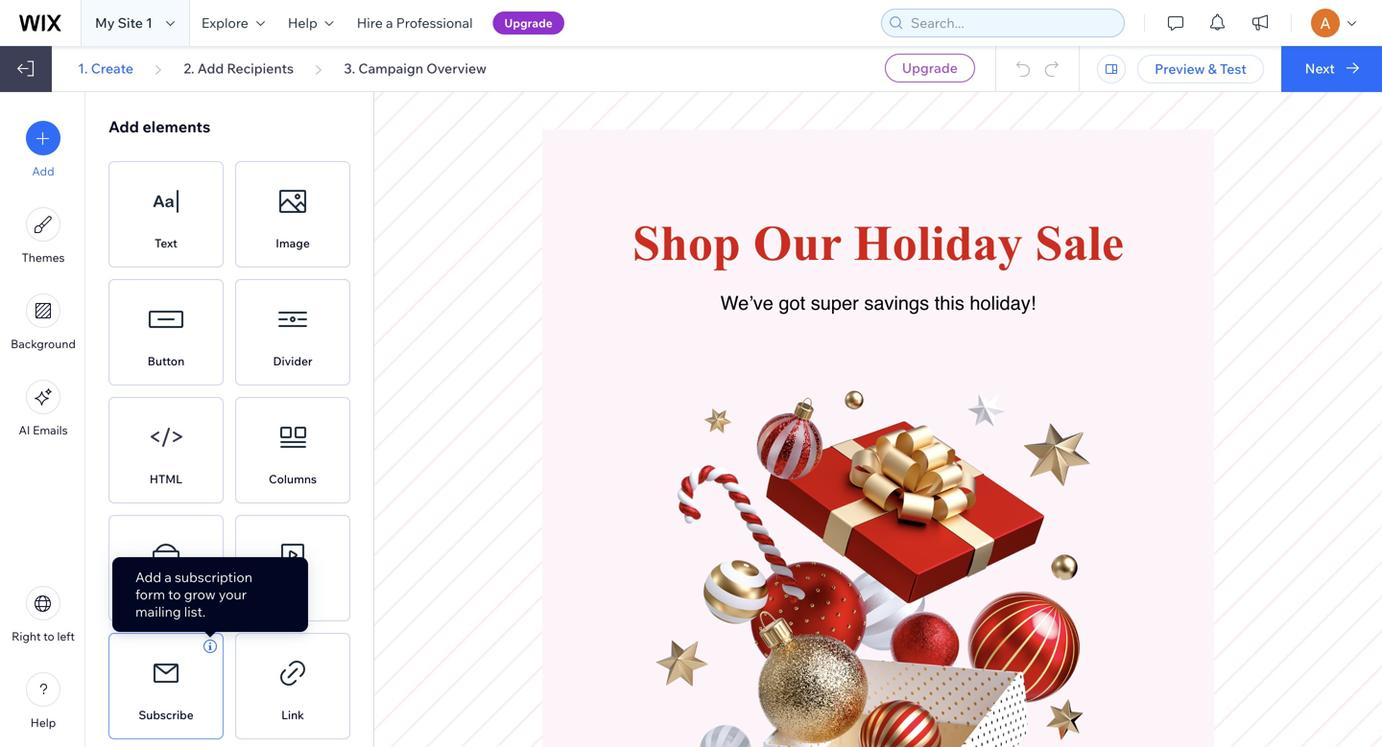 Task type: describe. For each thing, give the bounding box(es) containing it.
3.
[[344, 60, 355, 77]]

shop our holiday sale
[[632, 215, 1124, 271]]

holiday
[[853, 215, 1023, 271]]

explore
[[201, 14, 248, 31]]

form
[[135, 586, 165, 603]]

next button
[[1281, 46, 1382, 92]]

logo
[[152, 590, 180, 605]]

video
[[277, 590, 309, 605]]

button
[[148, 354, 184, 369]]

my
[[95, 14, 115, 31]]

text
[[155, 236, 177, 250]]

0 horizontal spatial upgrade button
[[493, 12, 564, 35]]

0 vertical spatial help
[[288, 14, 317, 31]]

overview
[[426, 60, 487, 77]]

we've got super savings this holiday!
[[720, 292, 1036, 315]]

preview & test
[[1155, 60, 1247, 77]]

your
[[219, 586, 247, 603]]

add for add elements
[[108, 117, 139, 136]]

my site 1
[[95, 14, 153, 31]]

right
[[12, 630, 41, 644]]

upgrade for upgrade button to the left
[[504, 16, 553, 30]]

hire a professional
[[357, 14, 473, 31]]

campaign
[[358, 60, 423, 77]]

2. add recipients
[[184, 60, 294, 77]]

savings
[[864, 292, 929, 315]]

1. create link
[[78, 60, 133, 77]]

add for add a subscription form to grow your mailing list.
[[135, 569, 161, 586]]

upgrade for upgrade button to the right
[[902, 60, 958, 76]]

got
[[779, 292, 805, 315]]

right to left button
[[12, 586, 75, 644]]

site
[[118, 14, 143, 31]]

add a subscription form to grow your mailing list.
[[135, 569, 252, 620]]

add button
[[26, 121, 60, 179]]

we've
[[720, 292, 773, 315]]

2.
[[184, 60, 194, 77]]

background
[[11, 337, 76, 351]]

2. add recipients link
[[184, 60, 294, 77]]

html
[[150, 472, 182, 487]]

add right 2.
[[197, 60, 224, 77]]

test
[[1220, 60, 1247, 77]]

1
[[146, 14, 153, 31]]

divider
[[273, 354, 312, 369]]

3. campaign overview
[[344, 60, 487, 77]]

Search... field
[[905, 10, 1118, 36]]

0 horizontal spatial help
[[30, 716, 56, 730]]



Task type: vqa. For each thing, say whether or not it's contained in the screenshot.
Add elements's add
yes



Task type: locate. For each thing, give the bounding box(es) containing it.
our
[[753, 215, 841, 271]]

1 horizontal spatial to
[[168, 586, 181, 603]]

upgrade right professional
[[504, 16, 553, 30]]

&
[[1208, 60, 1217, 77]]

upgrade
[[504, 16, 553, 30], [902, 60, 958, 76]]

ai emails
[[19, 423, 68, 438]]

3. campaign overview link
[[344, 60, 487, 77]]

upgrade button
[[493, 12, 564, 35], [885, 54, 975, 83]]

holiday!
[[970, 292, 1036, 315]]

0 vertical spatial help button
[[276, 0, 345, 46]]

a for professional
[[386, 14, 393, 31]]

create
[[91, 60, 133, 77]]

help button down right to left
[[26, 673, 60, 730]]

0 vertical spatial upgrade
[[504, 16, 553, 30]]

ai emails button
[[19, 380, 68, 438]]

grow
[[184, 586, 216, 603]]

0 horizontal spatial a
[[164, 569, 172, 586]]

list.
[[184, 604, 206, 620]]

themes
[[22, 250, 65, 265]]

1 vertical spatial upgrade
[[902, 60, 958, 76]]

elements
[[143, 117, 210, 136]]

help
[[288, 14, 317, 31], [30, 716, 56, 730]]

add up form
[[135, 569, 161, 586]]

to inside "button"
[[43, 630, 54, 644]]

hire a professional link
[[345, 0, 484, 46]]

add left elements
[[108, 117, 139, 136]]

1 vertical spatial help button
[[26, 673, 60, 730]]

1 horizontal spatial a
[[386, 14, 393, 31]]

add for add
[[32, 164, 54, 179]]

subscribe
[[139, 708, 194, 723]]

0 horizontal spatial upgrade
[[504, 16, 553, 30]]

columns
[[269, 472, 317, 487]]

to
[[168, 586, 181, 603], [43, 630, 54, 644]]

professional
[[396, 14, 473, 31]]

recipients
[[227, 60, 294, 77]]

1.
[[78, 60, 88, 77]]

add up themes button
[[32, 164, 54, 179]]

0 horizontal spatial to
[[43, 630, 54, 644]]

1 horizontal spatial help button
[[276, 0, 345, 46]]

right to left
[[12, 630, 75, 644]]

1 vertical spatial to
[[43, 630, 54, 644]]

super
[[811, 292, 859, 315]]

a for subscription
[[164, 569, 172, 586]]

upgrade down "search..." field at the top right
[[902, 60, 958, 76]]

add inside button
[[32, 164, 54, 179]]

image
[[276, 236, 310, 250]]

preview & test button
[[1137, 55, 1264, 83]]

background button
[[11, 294, 76, 351]]

1 vertical spatial help
[[30, 716, 56, 730]]

1. create
[[78, 60, 133, 77]]

1 horizontal spatial upgrade
[[902, 60, 958, 76]]

add inside add a subscription form to grow your mailing list.
[[135, 569, 161, 586]]

a inside add a subscription form to grow your mailing list.
[[164, 569, 172, 586]]

a
[[386, 14, 393, 31], [164, 569, 172, 586]]

ai
[[19, 423, 30, 438]]

left
[[57, 630, 75, 644]]

shop
[[632, 215, 741, 271]]

themes button
[[22, 207, 65, 265]]

0 vertical spatial to
[[168, 586, 181, 603]]

1 horizontal spatial help
[[288, 14, 317, 31]]

0 vertical spatial upgrade button
[[493, 12, 564, 35]]

1 horizontal spatial upgrade button
[[885, 54, 975, 83]]

preview
[[1155, 60, 1205, 77]]

help button left hire
[[276, 0, 345, 46]]

1 vertical spatial upgrade button
[[885, 54, 975, 83]]

to left the left
[[43, 630, 54, 644]]

hire
[[357, 14, 383, 31]]

sale
[[1035, 215, 1124, 271]]

help down right to left
[[30, 716, 56, 730]]

1 vertical spatial a
[[164, 569, 172, 586]]

add elements
[[108, 117, 210, 136]]

a up logo
[[164, 569, 172, 586]]

0 vertical spatial a
[[386, 14, 393, 31]]

upgrade button right professional
[[493, 12, 564, 35]]

emails
[[33, 423, 68, 438]]

help up recipients
[[288, 14, 317, 31]]

a right hire
[[386, 14, 393, 31]]

to up mailing
[[168, 586, 181, 603]]

this
[[935, 292, 964, 315]]

to inside add a subscription form to grow your mailing list.
[[168, 586, 181, 603]]

help button
[[276, 0, 345, 46], [26, 673, 60, 730]]

link
[[281, 708, 304, 723]]

add
[[197, 60, 224, 77], [108, 117, 139, 136], [32, 164, 54, 179], [135, 569, 161, 586]]

next
[[1305, 60, 1335, 77]]

subscription
[[175, 569, 252, 586]]

0 horizontal spatial help button
[[26, 673, 60, 730]]

mailing
[[135, 604, 181, 620]]

upgrade button down "search..." field at the top right
[[885, 54, 975, 83]]



